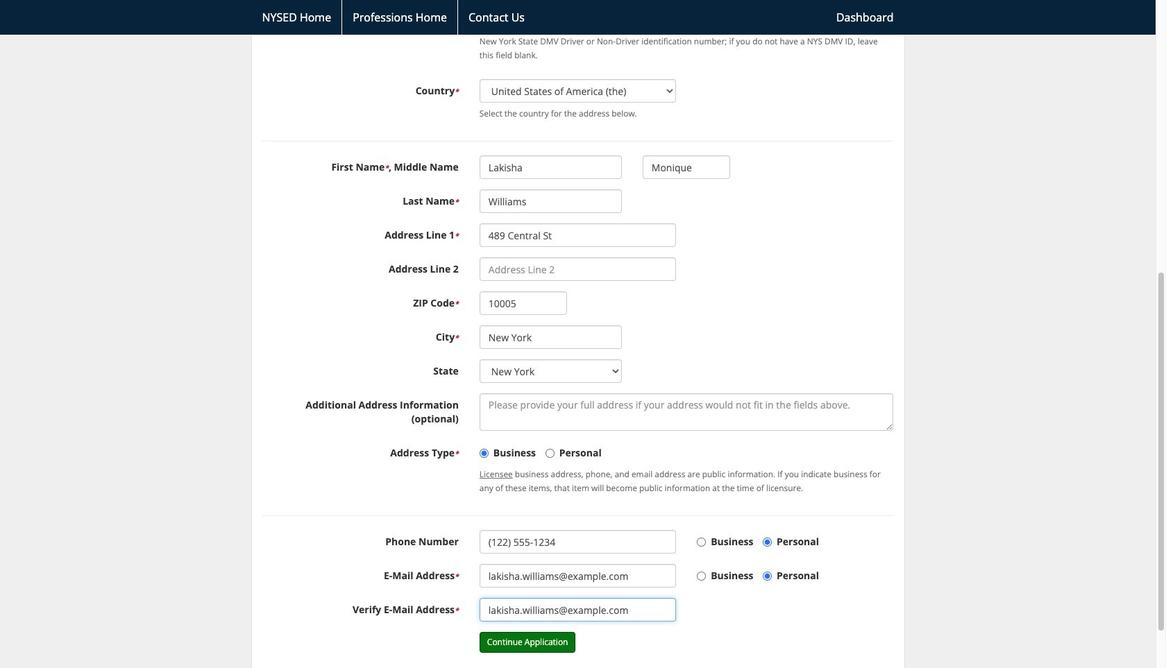 Task type: locate. For each thing, give the bounding box(es) containing it.
Email text field
[[480, 565, 676, 588]]

None radio
[[545, 449, 555, 458], [763, 538, 772, 547], [697, 572, 706, 581], [545, 449, 555, 458], [763, 538, 772, 547], [697, 572, 706, 581]]

ZIP Code text field
[[480, 292, 568, 315]]

First Name text field
[[480, 156, 622, 179]]

Please re-enter your e-mail address. text field
[[480, 599, 676, 622]]

Middle Name text field
[[643, 156, 731, 179]]

None submit
[[480, 633, 576, 653]]

Last Name text field
[[480, 190, 622, 213]]

None radio
[[480, 449, 489, 458], [697, 538, 706, 547], [763, 572, 772, 581], [480, 449, 489, 458], [697, 538, 706, 547], [763, 572, 772, 581]]

ID text field
[[480, 7, 622, 31]]



Task type: describe. For each thing, give the bounding box(es) containing it.
Enter phone number (optional) text field
[[480, 531, 676, 554]]

Address Line 2 text field
[[480, 258, 676, 281]]

City text field
[[480, 326, 622, 349]]

Address Line 1 text field
[[480, 224, 676, 247]]

Please provide your full address if your address would not fit in the fields above. text field
[[480, 394, 894, 431]]



